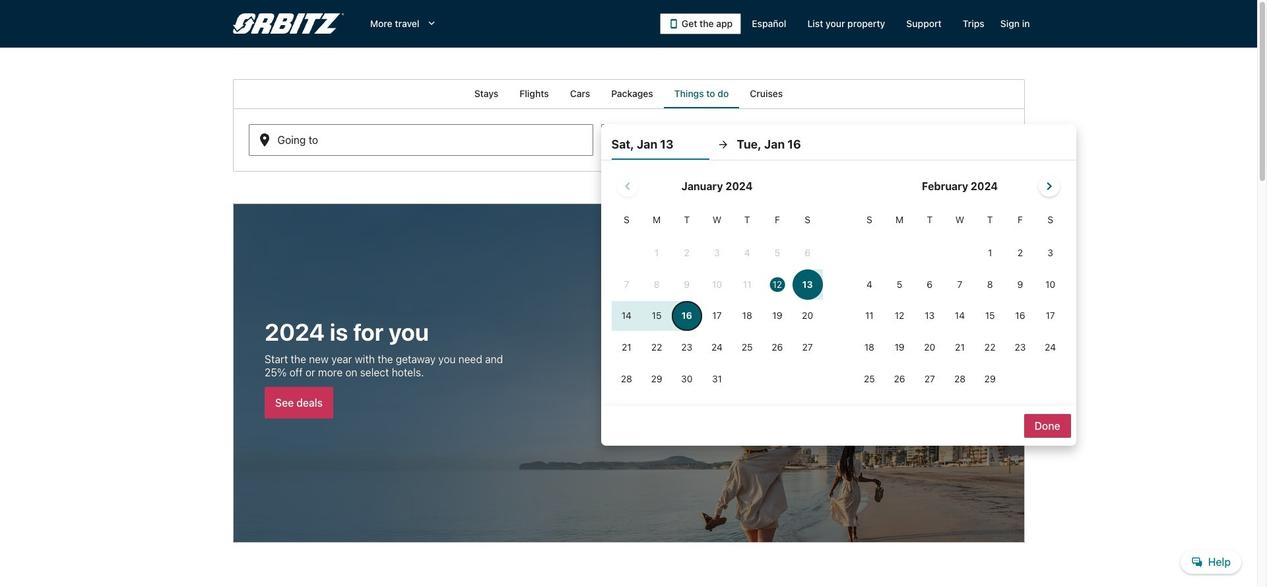 Task type: locate. For each thing, give the bounding box(es) containing it.
directional image
[[717, 139, 729, 151]]

february 2024 element
[[855, 213, 1066, 395]]

tab list
[[233, 79, 1025, 108]]

application
[[612, 170, 1066, 395]]

0 horizontal spatial opens in a new window image
[[232, 583, 244, 587]]

main content
[[0, 79, 1258, 587]]

opens in a new window image
[[232, 583, 244, 587], [771, 583, 783, 587]]

travel sale activities deals image
[[233, 203, 1025, 543]]

today element
[[770, 277, 785, 292]]

1 horizontal spatial opens in a new window image
[[771, 583, 783, 587]]

orbitz logo image
[[233, 13, 344, 34]]



Task type: describe. For each thing, give the bounding box(es) containing it.
1 opens in a new window image from the left
[[232, 583, 244, 587]]

next month image
[[1042, 178, 1058, 194]]

download the app button image
[[669, 18, 679, 29]]

2 opens in a new window image from the left
[[771, 583, 783, 587]]

january 2024 element
[[612, 213, 823, 395]]

opens in a new window image
[[502, 583, 513, 587]]

previous month image
[[620, 178, 636, 194]]



Task type: vqa. For each thing, say whether or not it's contained in the screenshot.
the left 2023
no



